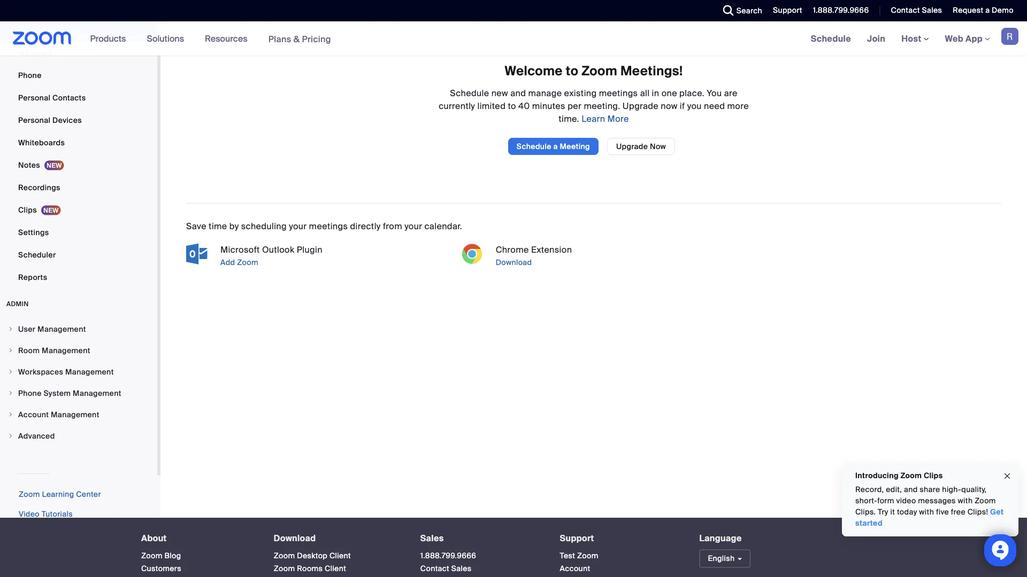 Task type: vqa. For each thing, say whether or not it's contained in the screenshot.
the top Data
no



Task type: describe. For each thing, give the bounding box(es) containing it.
&
[[294, 33, 300, 45]]

search
[[736, 6, 762, 16]]

need
[[704, 100, 725, 111]]

upgrade now button
[[607, 138, 675, 155]]

high-
[[942, 485, 961, 495]]

right image for phone system management
[[7, 391, 14, 397]]

resources button
[[205, 21, 252, 56]]

schedule link
[[803, 21, 859, 56]]

meeting.
[[584, 100, 620, 111]]

phone system management menu item
[[0, 384, 157, 404]]

zoom logo image
[[13, 32, 71, 45]]

record,
[[855, 485, 884, 495]]

add zoom link
[[218, 256, 451, 269]]

schedule for schedule a meeting
[[517, 141, 551, 151]]

test zoom link
[[560, 552, 598, 561]]

test
[[560, 552, 575, 561]]

more
[[727, 100, 749, 111]]

management for workspaces management
[[65, 367, 114, 377]]

five
[[936, 508, 949, 518]]

host button
[[901, 33, 929, 44]]

get started
[[855, 508, 1004, 529]]

desktop
[[297, 552, 327, 561]]

extension
[[531, 244, 572, 255]]

existing
[[564, 87, 597, 99]]

2 your from the left
[[404, 221, 422, 232]]

video tutorials
[[19, 510, 73, 520]]

personal for personal contacts
[[18, 93, 50, 103]]

upgrade now
[[616, 141, 666, 151]]

get
[[990, 508, 1004, 518]]

webinars
[[18, 48, 53, 58]]

personal menu menu
[[0, 0, 157, 289]]

scheduler link
[[0, 244, 157, 266]]

about
[[141, 533, 167, 545]]

management down workspaces management menu item
[[73, 389, 121, 399]]

solutions button
[[147, 21, 189, 56]]

1 vertical spatial sales
[[420, 533, 444, 545]]

1 horizontal spatial with
[[958, 496, 973, 506]]

recordings link
[[0, 177, 157, 198]]

phone for phone
[[18, 70, 42, 80]]

test zoom account
[[560, 552, 598, 574]]

schedule a meeting button
[[508, 138, 599, 155]]

share
[[920, 485, 940, 495]]

customers
[[141, 564, 181, 574]]

video
[[19, 510, 40, 520]]

resources
[[205, 33, 247, 44]]

meetings navigation
[[803, 21, 1027, 56]]

personal contacts
[[18, 93, 86, 103]]

workspaces management
[[18, 367, 114, 377]]

upgrade inside button
[[616, 141, 648, 151]]

minutes
[[532, 100, 565, 111]]

right image for room
[[7, 348, 14, 354]]

microsoft
[[220, 244, 260, 255]]

if
[[680, 100, 685, 111]]

free
[[951, 508, 966, 518]]

advanced
[[18, 431, 55, 441]]

today
[[897, 508, 917, 518]]

user management
[[18, 324, 86, 334]]

search button
[[715, 0, 765, 21]]

zoom learning center
[[19, 490, 101, 500]]

account management menu item
[[0, 405, 157, 425]]

1.888.799.9666 for 1.888.799.9666
[[813, 5, 869, 15]]

clips inside personal menu menu
[[18, 205, 37, 215]]

profile picture image
[[1001, 28, 1019, 45]]

add
[[220, 257, 235, 267]]

plans
[[268, 33, 291, 45]]

1 horizontal spatial clips
[[924, 471, 943, 481]]

1 vertical spatial client
[[325, 564, 346, 574]]

banner containing products
[[0, 21, 1027, 56]]

0 horizontal spatial download link
[[274, 533, 316, 545]]

devices
[[52, 115, 82, 125]]

meetings for your
[[309, 221, 348, 232]]

language
[[699, 533, 742, 545]]

chrome
[[496, 244, 529, 255]]

system
[[44, 389, 71, 399]]

welcome to zoom meetings!
[[505, 63, 683, 79]]

room
[[18, 346, 40, 356]]

and for share
[[904, 485, 918, 495]]

workspaces management menu item
[[0, 362, 157, 382]]

account inside test zoom account
[[560, 564, 590, 574]]

learn more link
[[579, 113, 629, 124]]

clips!
[[968, 508, 988, 518]]

plugin
[[297, 244, 322, 255]]

0 vertical spatial client
[[329, 552, 351, 561]]

contacts
[[52, 93, 86, 103]]

account link
[[560, 564, 590, 574]]

whiteboards
[[18, 138, 65, 148]]

1.888.799.9666 button up schedule link
[[813, 5, 869, 15]]

join
[[867, 33, 885, 44]]

place.
[[679, 87, 705, 99]]

right image for account management
[[7, 412, 14, 418]]

short-
[[855, 496, 877, 506]]

pricing
[[302, 33, 331, 45]]

zoom inside test zoom account
[[577, 552, 598, 561]]

schedule for schedule new and manage existing meetings all in one place. you are currently limited to 40 minutes per meeting. upgrade now if you need more time.
[[450, 87, 489, 99]]

zoom up existing
[[582, 63, 617, 79]]

outlook
[[262, 244, 294, 255]]

sales inside 1.888.799.9666 contact sales
[[451, 564, 472, 574]]

1 horizontal spatial download link
[[494, 256, 726, 269]]

rooms
[[297, 564, 323, 574]]

app
[[966, 33, 983, 44]]

1 horizontal spatial to
[[566, 63, 578, 79]]

recordings
[[18, 183, 60, 193]]

clips.
[[855, 508, 876, 518]]

1 vertical spatial download
[[274, 533, 316, 545]]

zoom learning center link
[[19, 490, 101, 500]]

admin
[[6, 300, 29, 308]]

meeting
[[560, 141, 590, 151]]

messages
[[918, 496, 956, 506]]

phone for phone system management
[[18, 389, 42, 399]]

zoom desktop client link
[[274, 552, 351, 561]]

room management menu item
[[0, 341, 157, 361]]

edit,
[[886, 485, 902, 495]]

management for user management
[[37, 324, 86, 334]]

notes
[[18, 160, 40, 170]]

zoom inside the "zoom blog customers"
[[141, 552, 162, 561]]

chrome extension download
[[496, 244, 572, 267]]



Task type: locate. For each thing, give the bounding box(es) containing it.
0 vertical spatial support
[[773, 5, 802, 15]]

support up test zoom link
[[560, 533, 594, 545]]

to left 40
[[508, 100, 516, 111]]

1 vertical spatial a
[[553, 141, 558, 151]]

1 horizontal spatial download
[[496, 257, 532, 267]]

right image
[[7, 348, 14, 354], [7, 369, 14, 376], [7, 433, 14, 440]]

phone inside personal menu menu
[[18, 70, 42, 80]]

a for request
[[985, 5, 990, 15]]

meetings for existing
[[599, 87, 638, 99]]

zoom inside record, edit, and share high-quality, short-form video messages with zoom clips. try it today with five free clips!
[[975, 496, 996, 506]]

client right rooms at left
[[325, 564, 346, 574]]

with up free
[[958, 496, 973, 506]]

manage
[[528, 87, 562, 99]]

solutions
[[147, 33, 184, 44]]

and for manage
[[510, 87, 526, 99]]

1.888.799.9666 for 1.888.799.9666 contact sales
[[420, 552, 476, 561]]

right image
[[7, 326, 14, 333], [7, 391, 14, 397], [7, 412, 14, 418]]

1 horizontal spatial 1.888.799.9666
[[813, 5, 869, 15]]

management for room management
[[42, 346, 90, 356]]

account up "advanced"
[[18, 410, 49, 420]]

0 vertical spatial 1.888.799.9666
[[813, 5, 869, 15]]

1 vertical spatial right image
[[7, 369, 14, 376]]

1 horizontal spatial support
[[773, 5, 802, 15]]

clips up share
[[924, 471, 943, 481]]

1 vertical spatial meetings
[[309, 221, 348, 232]]

0 horizontal spatial a
[[553, 141, 558, 151]]

phone down workspaces
[[18, 389, 42, 399]]

0 vertical spatial phone
[[18, 70, 42, 80]]

zoom up customers
[[141, 552, 162, 561]]

request a demo
[[953, 5, 1014, 15]]

zoom up account link
[[577, 552, 598, 561]]

account
[[18, 410, 49, 420], [560, 564, 590, 574]]

a left 'meeting'
[[553, 141, 558, 151]]

0 vertical spatial meetings
[[599, 87, 638, 99]]

clips
[[18, 205, 37, 215], [924, 471, 943, 481]]

account down test zoom link
[[560, 564, 590, 574]]

personal contacts link
[[0, 87, 157, 109]]

schedule left join
[[811, 33, 851, 44]]

1 vertical spatial 1.888.799.9666
[[420, 552, 476, 561]]

0 horizontal spatial meetings
[[309, 221, 348, 232]]

request
[[953, 5, 983, 15]]

2 vertical spatial right image
[[7, 412, 14, 418]]

clips up settings
[[18, 205, 37, 215]]

1 vertical spatial with
[[919, 508, 934, 518]]

download
[[496, 257, 532, 267], [274, 533, 316, 545]]

management down room management menu item at the bottom of the page
[[65, 367, 114, 377]]

phone down webinars
[[18, 70, 42, 80]]

a inside button
[[553, 141, 558, 151]]

limited
[[477, 100, 506, 111]]

now
[[650, 141, 666, 151]]

right image inside workspaces management menu item
[[7, 369, 14, 376]]

0 horizontal spatial with
[[919, 508, 934, 518]]

time.
[[559, 113, 579, 124]]

to inside schedule new and manage existing meetings all in one place. you are currently limited to 40 minutes per meeting. upgrade now if you need more time.
[[508, 100, 516, 111]]

0 vertical spatial to
[[566, 63, 578, 79]]

0 vertical spatial right image
[[7, 326, 14, 333]]

schedule for schedule
[[811, 33, 851, 44]]

a for schedule
[[553, 141, 558, 151]]

1 horizontal spatial meetings
[[599, 87, 638, 99]]

1 vertical spatial right image
[[7, 391, 14, 397]]

all
[[640, 87, 650, 99]]

1.888.799.9666 button
[[805, 0, 872, 21], [813, 5, 869, 15]]

0 vertical spatial clips
[[18, 205, 37, 215]]

now
[[661, 100, 678, 111]]

personal up personal devices
[[18, 93, 50, 103]]

0 horizontal spatial 1.888.799.9666
[[420, 552, 476, 561]]

and inside record, edit, and share high-quality, short-form video messages with zoom clips. try it today with five free clips!
[[904, 485, 918, 495]]

to
[[566, 63, 578, 79], [508, 100, 516, 111]]

web app
[[945, 33, 983, 44]]

and up video
[[904, 485, 918, 495]]

zoom inside microsoft outlook plugin add zoom
[[237, 257, 258, 267]]

video tutorials link
[[19, 510, 73, 520]]

management up workspaces management
[[42, 346, 90, 356]]

1 horizontal spatial your
[[404, 221, 422, 232]]

are
[[724, 87, 738, 99]]

0 horizontal spatial support
[[560, 533, 594, 545]]

0 vertical spatial download
[[496, 257, 532, 267]]

center
[[76, 490, 101, 500]]

settings link
[[0, 222, 157, 243]]

2 personal from the top
[[18, 115, 50, 125]]

zoom up clips!
[[975, 496, 996, 506]]

0 horizontal spatial and
[[510, 87, 526, 99]]

2 horizontal spatial schedule
[[811, 33, 851, 44]]

1 horizontal spatial and
[[904, 485, 918, 495]]

try
[[878, 508, 888, 518]]

save time by scheduling your meetings directly from your calendar.
[[186, 221, 462, 232]]

right image inside account management menu item
[[7, 412, 14, 418]]

2 horizontal spatial sales
[[922, 5, 942, 15]]

0 horizontal spatial clips
[[18, 205, 37, 215]]

meetings up meeting.
[[599, 87, 638, 99]]

0 horizontal spatial to
[[508, 100, 516, 111]]

and
[[510, 87, 526, 99], [904, 485, 918, 495]]

sales down 1.888.799.9666 link
[[451, 564, 472, 574]]

1 phone from the top
[[18, 70, 42, 80]]

your right from
[[404, 221, 422, 232]]

sales up 1.888.799.9666 link
[[420, 533, 444, 545]]

personal up the 'whiteboards'
[[18, 115, 50, 125]]

2 vertical spatial right image
[[7, 433, 14, 440]]

2 phone from the top
[[18, 389, 42, 399]]

right image inside room management menu item
[[7, 348, 14, 354]]

zoom up the video
[[19, 490, 40, 500]]

0 vertical spatial personal
[[18, 93, 50, 103]]

with down "messages" at the right bottom of page
[[919, 508, 934, 518]]

1 vertical spatial support
[[560, 533, 594, 545]]

learning
[[42, 490, 74, 500]]

schedule inside schedule new and manage existing meetings all in one place. you are currently limited to 40 minutes per meeting. upgrade now if you need more time.
[[450, 87, 489, 99]]

quality,
[[961, 485, 987, 495]]

2 vertical spatial schedule
[[517, 141, 551, 151]]

2 right image from the top
[[7, 369, 14, 376]]

meetings up plugin
[[309, 221, 348, 232]]

to up existing
[[566, 63, 578, 79]]

management up "room management"
[[37, 324, 86, 334]]

one
[[662, 87, 677, 99]]

zoom left rooms at left
[[274, 564, 295, 574]]

video
[[896, 496, 916, 506]]

host
[[901, 33, 924, 44]]

right image left "system"
[[7, 391, 14, 397]]

customers link
[[141, 564, 181, 574]]

contact inside 1.888.799.9666 contact sales
[[420, 564, 449, 574]]

1.888.799.9666 up schedule link
[[813, 5, 869, 15]]

download up desktop
[[274, 533, 316, 545]]

1 vertical spatial schedule
[[450, 87, 489, 99]]

scheduler
[[18, 250, 56, 260]]

account inside menu item
[[18, 410, 49, 420]]

1 horizontal spatial schedule
[[517, 141, 551, 151]]

1 vertical spatial upgrade
[[616, 141, 648, 151]]

1 horizontal spatial sales
[[451, 564, 472, 574]]

0 vertical spatial and
[[510, 87, 526, 99]]

user management menu item
[[0, 319, 157, 340]]

sales up "host" dropdown button
[[922, 5, 942, 15]]

schedule left 'meeting'
[[517, 141, 551, 151]]

right image for user management
[[7, 326, 14, 333]]

2 right image from the top
[[7, 391, 14, 397]]

right image left workspaces
[[7, 369, 14, 376]]

contact
[[891, 5, 920, 15], [420, 564, 449, 574]]

per
[[568, 100, 582, 111]]

upgrade left now
[[616, 141, 648, 151]]

close image
[[1003, 471, 1012, 483]]

phone inside menu item
[[18, 389, 42, 399]]

3 right image from the top
[[7, 433, 14, 440]]

right image for workspaces
[[7, 369, 14, 376]]

zoom desktop client zoom rooms client
[[274, 552, 351, 574]]

reports
[[18, 273, 47, 282]]

calendar.
[[425, 221, 462, 232]]

advanced menu item
[[0, 426, 157, 447]]

and inside schedule new and manage existing meetings all in one place. you are currently limited to 40 minutes per meeting. upgrade now if you need more time.
[[510, 87, 526, 99]]

1 horizontal spatial a
[[985, 5, 990, 15]]

0 vertical spatial upgrade
[[623, 100, 659, 111]]

0 vertical spatial schedule
[[811, 33, 851, 44]]

meetings inside schedule new and manage existing meetings all in one place. you are currently limited to 40 minutes per meeting. upgrade now if you need more time.
[[599, 87, 638, 99]]

0 vertical spatial sales
[[922, 5, 942, 15]]

upgrade inside schedule new and manage existing meetings all in one place. you are currently limited to 40 minutes per meeting. upgrade now if you need more time.
[[623, 100, 659, 111]]

1 vertical spatial to
[[508, 100, 516, 111]]

a
[[985, 5, 990, 15], [553, 141, 558, 151]]

schedule inside button
[[517, 141, 551, 151]]

record, edit, and share high-quality, short-form video messages with zoom clips. try it today with five free clips!
[[855, 485, 996, 518]]

schedule a meeting
[[517, 141, 590, 151]]

clips link
[[0, 200, 157, 221]]

get started link
[[855, 508, 1004, 529]]

1 horizontal spatial account
[[560, 564, 590, 574]]

your up plugin
[[289, 221, 307, 232]]

blog
[[164, 552, 181, 561]]

right image left "advanced"
[[7, 433, 14, 440]]

product information navigation
[[82, 21, 339, 56]]

reports link
[[0, 267, 157, 288]]

download inside chrome extension download
[[496, 257, 532, 267]]

1.888.799.9666 button up join
[[805, 0, 872, 21]]

started
[[855, 519, 883, 529]]

management
[[37, 324, 86, 334], [42, 346, 90, 356], [65, 367, 114, 377], [73, 389, 121, 399], [51, 410, 99, 420]]

contact sales
[[891, 5, 942, 15]]

zoom down microsoft
[[237, 257, 258, 267]]

right image left account management on the bottom
[[7, 412, 14, 418]]

1 your from the left
[[289, 221, 307, 232]]

directly
[[350, 221, 381, 232]]

1 vertical spatial contact
[[420, 564, 449, 574]]

zoom left desktop
[[274, 552, 295, 561]]

personal for personal devices
[[18, 115, 50, 125]]

banner
[[0, 21, 1027, 56]]

1.888.799.9666 link
[[420, 552, 476, 561]]

1 vertical spatial account
[[560, 564, 590, 574]]

1 right image from the top
[[7, 326, 14, 333]]

right image inside user management menu item
[[7, 326, 14, 333]]

and up 40
[[510, 87, 526, 99]]

sales
[[922, 5, 942, 15], [420, 533, 444, 545], [451, 564, 472, 574]]

1 vertical spatial and
[[904, 485, 918, 495]]

contact down 1.888.799.9666 link
[[420, 564, 449, 574]]

0 vertical spatial with
[[958, 496, 973, 506]]

0 vertical spatial a
[[985, 5, 990, 15]]

sales link
[[420, 533, 444, 545]]

0 horizontal spatial account
[[18, 410, 49, 420]]

with
[[958, 496, 973, 506], [919, 508, 934, 518]]

zoom up edit,
[[901, 471, 922, 481]]

web
[[945, 33, 963, 44]]

1 vertical spatial personal
[[18, 115, 50, 125]]

phone system management
[[18, 389, 121, 399]]

welcome
[[505, 63, 563, 79]]

0 horizontal spatial contact
[[420, 564, 449, 574]]

1.888.799.9666 contact sales
[[420, 552, 476, 574]]

upgrade
[[623, 100, 659, 111], [616, 141, 648, 151]]

a left demo
[[985, 5, 990, 15]]

web app button
[[945, 33, 990, 44]]

room management
[[18, 346, 90, 356]]

scheduling
[[241, 221, 287, 232]]

personal devices
[[18, 115, 82, 125]]

right image inside phone system management menu item
[[7, 391, 14, 397]]

schedule up currently
[[450, 87, 489, 99]]

notes link
[[0, 155, 157, 176]]

whiteboards link
[[0, 132, 157, 154]]

1 personal from the top
[[18, 93, 50, 103]]

3 right image from the top
[[7, 412, 14, 418]]

zoom blog link
[[141, 552, 181, 561]]

2 vertical spatial sales
[[451, 564, 472, 574]]

plans & pricing
[[268, 33, 331, 45]]

download down chrome
[[496, 257, 532, 267]]

schedule inside meetings navigation
[[811, 33, 851, 44]]

1 horizontal spatial contact
[[891, 5, 920, 15]]

contact up host
[[891, 5, 920, 15]]

support right search
[[773, 5, 802, 15]]

management for account management
[[51, 410, 99, 420]]

request a demo link
[[945, 0, 1027, 21], [953, 5, 1014, 15]]

0 horizontal spatial your
[[289, 221, 307, 232]]

0 horizontal spatial download
[[274, 533, 316, 545]]

it
[[890, 508, 895, 518]]

1.888.799.9666 inside 1.888.799.9666 button
[[813, 5, 869, 15]]

you
[[707, 87, 722, 99]]

right image inside advanced menu item
[[7, 433, 14, 440]]

0 horizontal spatial schedule
[[450, 87, 489, 99]]

1 vertical spatial download link
[[274, 533, 316, 545]]

more
[[607, 113, 629, 124]]

0 vertical spatial account
[[18, 410, 49, 420]]

management down phone system management menu item
[[51, 410, 99, 420]]

right image left room
[[7, 348, 14, 354]]

client right desktop
[[329, 552, 351, 561]]

1 vertical spatial clips
[[924, 471, 943, 481]]

0 vertical spatial right image
[[7, 348, 14, 354]]

1.888.799.9666 down sales link
[[420, 552, 476, 561]]

introducing
[[855, 471, 899, 481]]

1 vertical spatial phone
[[18, 389, 42, 399]]

from
[[383, 221, 402, 232]]

0 horizontal spatial sales
[[420, 533, 444, 545]]

1 right image from the top
[[7, 348, 14, 354]]

0 vertical spatial download link
[[494, 256, 726, 269]]

admin menu menu
[[0, 319, 157, 448]]

new
[[491, 87, 508, 99]]

0 vertical spatial contact
[[891, 5, 920, 15]]

upgrade down all
[[623, 100, 659, 111]]

microsoft outlook plugin add zoom
[[220, 244, 322, 267]]

webinars link
[[0, 42, 157, 64]]

right image left user
[[7, 326, 14, 333]]



